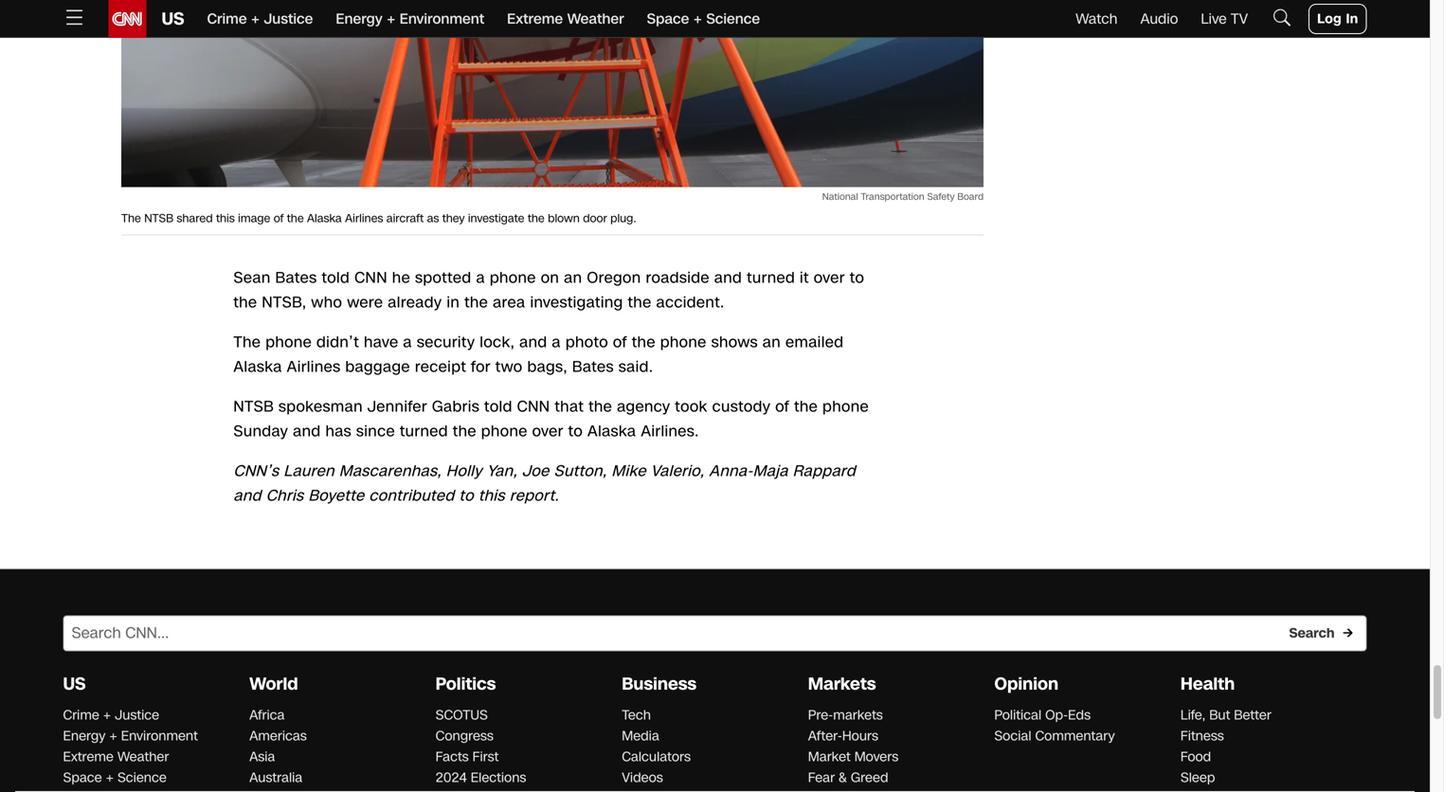 Task type: locate. For each thing, give the bounding box(es) containing it.
ntsb spokesman jennifer gabris told cnn that the agency took custody of the phone sunday and has since turned the phone over to alaska airlines.
[[233, 396, 869, 442]]

0 horizontal spatial an
[[564, 267, 582, 289]]

told inside the sean bates told cnn he spotted a phone on an oregon roadside and turned it over to the ntsb, who were already in the area investigating the accident.
[[322, 267, 350, 289]]

fear & greed link
[[808, 769, 889, 787]]

over inside the sean bates told cnn he spotted a phone on an oregon roadside and turned it over to the ntsb, who were already in the area investigating the accident.
[[814, 267, 845, 289]]

this inside cnn's lauren mascarenhas, holly yan, joe sutton, mike valerio, anna-maja rappard and chris boyette contributed to this report.
[[478, 485, 505, 507]]

an right shows
[[763, 332, 781, 353]]

1 vertical spatial space + science link
[[63, 769, 167, 787]]

told inside ntsb spokesman jennifer gabris told cnn that the agency took custody of the phone sunday and has since turned the phone over to alaska airlines.
[[484, 396, 513, 417]]

to right "it" in the top of the page
[[850, 267, 865, 289]]

the left the blown
[[528, 210, 545, 226]]

agency
[[617, 396, 670, 417]]

crime + justice link
[[207, 0, 313, 38], [63, 706, 159, 725]]

took
[[675, 396, 708, 417]]

0 vertical spatial us link
[[146, 0, 184, 38]]

turned down jennifer
[[400, 421, 448, 442]]

turned
[[747, 267, 795, 289], [400, 421, 448, 442]]

1 vertical spatial space
[[63, 769, 102, 787]]

turned inside ntsb spokesman jennifer gabris told cnn that the agency took custody of the phone sunday and has since turned the phone over to alaska airlines.
[[400, 421, 448, 442]]

0 horizontal spatial science
[[117, 769, 167, 787]]

airlines
[[345, 210, 383, 226], [287, 356, 341, 378]]

since
[[356, 421, 395, 442]]

holly
[[446, 461, 482, 482]]

1 horizontal spatial a
[[476, 267, 485, 289]]

1 vertical spatial ntsb
[[233, 396, 274, 417]]

ntsb up sunday
[[233, 396, 274, 417]]

to for contributed
[[459, 485, 474, 507]]

0 vertical spatial this
[[216, 210, 235, 226]]

Search text field
[[63, 616, 1367, 652]]

0 horizontal spatial the
[[121, 210, 141, 226]]

to down that
[[568, 421, 583, 442]]

this down "yan,"
[[478, 485, 505, 507]]

national transportation safety board
[[822, 190, 984, 203]]

sean bates told cnn he spotted a phone on an oregon roadside and turned it over to the ntsb, who were already in the area investigating the accident.
[[233, 267, 865, 313]]

sutton,
[[554, 461, 607, 482]]

log
[[1318, 9, 1342, 28]]

and up accident.
[[714, 267, 742, 289]]

bags,
[[527, 356, 568, 378]]

energy inside crime + justice energy + environment extreme weather space + science
[[63, 727, 106, 745]]

africa link
[[249, 706, 285, 725]]

0 horizontal spatial extreme weather link
[[63, 748, 169, 766]]

0 horizontal spatial ntsb
[[144, 210, 173, 226]]

watch link
[[1076, 9, 1118, 29]]

and down the spokesman
[[293, 421, 321, 442]]

the right image
[[287, 210, 304, 226]]

1 horizontal spatial space + science link
[[647, 0, 760, 38]]

us left the crime + justice
[[162, 7, 184, 31]]

the down sean
[[233, 332, 261, 353]]

1 horizontal spatial science
[[706, 9, 760, 29]]

2024 elections link
[[436, 769, 526, 787]]

ntsb inside ntsb spokesman jennifer gabris told cnn that the agency took custody of the phone sunday and has since turned the phone over to alaska airlines.
[[233, 396, 274, 417]]

ntsb
[[144, 210, 173, 226], [233, 396, 274, 417]]

bates down "photo"
[[572, 356, 614, 378]]

a right the have at top left
[[403, 332, 412, 353]]

0 vertical spatial ntsb
[[144, 210, 173, 226]]

on
[[541, 267, 559, 289]]

1 vertical spatial energy + environment link
[[63, 727, 198, 745]]

0 vertical spatial airlines
[[345, 210, 383, 226]]

politics link
[[436, 672, 496, 696]]

0 horizontal spatial crime
[[63, 706, 99, 725]]

1 vertical spatial told
[[484, 396, 513, 417]]

markets
[[833, 706, 883, 725]]

of inside the phone didn't have a security lock, and a photo of the phone shows an emailed alaska airlines baggage receipt for two bags, bates said.
[[613, 332, 627, 353]]

the up 'said.'
[[632, 332, 656, 353]]

space
[[647, 9, 689, 29], [63, 769, 102, 787]]

1 horizontal spatial of
[[613, 332, 627, 353]]

to inside cnn's lauren mascarenhas, holly yan, joe sutton, mike valerio, anna-maja rappard and chris boyette contributed to this report.
[[459, 485, 474, 507]]

rappard
[[793, 461, 856, 482]]

health link
[[1181, 672, 1235, 696]]

1 horizontal spatial energy
[[336, 9, 383, 29]]

+ for crime + justice
[[251, 9, 260, 29]]

videos link
[[622, 769, 663, 787]]

0 horizontal spatial us link
[[63, 672, 86, 696]]

door
[[583, 210, 607, 226]]

0 vertical spatial of
[[274, 210, 284, 226]]

the inside the phone didn't have a security lock, and a photo of the phone shows an emailed alaska airlines baggage receipt for two bags, bates said.
[[233, 332, 261, 353]]

the
[[121, 210, 141, 226], [233, 332, 261, 353]]

transportation
[[861, 190, 925, 203]]

0 horizontal spatial alaska
[[233, 356, 282, 378]]

1 horizontal spatial over
[[814, 267, 845, 289]]

alaska right image
[[307, 210, 342, 226]]

0 vertical spatial crime + justice link
[[207, 0, 313, 38]]

board
[[958, 190, 984, 203]]

0 horizontal spatial turned
[[400, 421, 448, 442]]

and inside the phone didn't have a security lock, and a photo of the phone shows an emailed alaska airlines baggage receipt for two bags, bates said.
[[519, 332, 547, 353]]

a inside the sean bates told cnn he spotted a phone on an oregon roadside and turned it over to the ntsb, who were already in the area investigating the accident.
[[476, 267, 485, 289]]

food
[[1181, 748, 1211, 766]]

0 horizontal spatial to
[[459, 485, 474, 507]]

airlines down didn't
[[287, 356, 341, 378]]

us up crime + justice energy + environment extreme weather space + science
[[63, 672, 86, 696]]

first
[[473, 748, 499, 766]]

over right "it" in the top of the page
[[814, 267, 845, 289]]

alaska down agency at the left
[[588, 421, 636, 442]]

crime for crime + justice
[[207, 9, 247, 29]]

energy
[[336, 9, 383, 29], [63, 727, 106, 745]]

1 horizontal spatial environment
[[400, 9, 484, 29]]

1 horizontal spatial alaska
[[307, 210, 342, 226]]

energy + environment link
[[336, 0, 484, 38], [63, 727, 198, 745]]

0 horizontal spatial a
[[403, 332, 412, 353]]

0 horizontal spatial weather
[[117, 748, 169, 766]]

phone inside the sean bates told cnn he spotted a phone on an oregon roadside and turned it over to the ntsb, who were already in the area investigating the accident.
[[490, 267, 536, 289]]

the left 'shared'
[[121, 210, 141, 226]]

over inside ntsb spokesman jennifer gabris told cnn that the agency took custody of the phone sunday and has since turned the phone over to alaska airlines.
[[532, 421, 564, 442]]

us link up crime + justice energy + environment extreme weather space + science
[[63, 672, 86, 696]]

0 vertical spatial science
[[706, 9, 760, 29]]

of up 'said.'
[[613, 332, 627, 353]]

receipt
[[415, 356, 466, 378]]

custody
[[712, 396, 771, 417]]

1 horizontal spatial turned
[[747, 267, 795, 289]]

bates inside the sean bates told cnn he spotted a phone on an oregon roadside and turned it over to the ntsb, who were already in the area investigating the accident.
[[275, 267, 317, 289]]

+ for space + science
[[694, 9, 702, 29]]

1 vertical spatial cnn
[[517, 396, 550, 417]]

and down cnn's
[[233, 485, 261, 507]]

ntsb left 'shared'
[[144, 210, 173, 226]]

0 vertical spatial extreme weather link
[[507, 0, 624, 38]]

he
[[392, 267, 410, 289]]

0 vertical spatial environment
[[400, 9, 484, 29]]

alaska up sunday
[[233, 356, 282, 378]]

and inside ntsb spokesman jennifer gabris told cnn that the agency took custody of the phone sunday and has since turned the phone over to alaska airlines.
[[293, 421, 321, 442]]

1 horizontal spatial weather
[[567, 9, 624, 29]]

0 horizontal spatial energy
[[63, 727, 106, 745]]

0 horizontal spatial crime + justice link
[[63, 706, 159, 725]]

extreme weather link
[[507, 0, 624, 38], [63, 748, 169, 766]]

0 vertical spatial to
[[850, 267, 865, 289]]

1 vertical spatial alaska
[[233, 356, 282, 378]]

1 horizontal spatial an
[[763, 332, 781, 353]]

pre-markets after-hours market movers fear & greed
[[808, 706, 899, 787]]

the right the custody
[[794, 396, 818, 417]]

1 vertical spatial crime
[[63, 706, 99, 725]]

0 vertical spatial alaska
[[307, 210, 342, 226]]

the for the ntsb shared this image of the alaska airlines aircraft as they investigate the blown door plug.
[[121, 210, 141, 226]]

us link right open menu icon
[[146, 0, 184, 38]]

movers
[[855, 748, 899, 766]]

boyette
[[308, 485, 364, 507]]

0 horizontal spatial environment
[[121, 727, 198, 745]]

opinion
[[995, 672, 1059, 696]]

1 horizontal spatial bates
[[572, 356, 614, 378]]

life, but better fitness food sleep
[[1181, 706, 1272, 787]]

calculators link
[[622, 748, 691, 766]]

1 horizontal spatial extreme
[[507, 9, 563, 29]]

0 vertical spatial justice
[[264, 9, 313, 29]]

0 vertical spatial turned
[[747, 267, 795, 289]]

to down holly
[[459, 485, 474, 507]]

search icon image
[[1271, 6, 1294, 29]]

0 vertical spatial bates
[[275, 267, 317, 289]]

life, but better link
[[1181, 706, 1272, 725]]

1 vertical spatial to
[[568, 421, 583, 442]]

+ for crime + justice energy + environment extreme weather space + science
[[103, 706, 111, 725]]

0 horizontal spatial airlines
[[287, 356, 341, 378]]

0 horizontal spatial justice
[[115, 706, 159, 725]]

a
[[476, 267, 485, 289], [403, 332, 412, 353], [552, 332, 561, 353]]

an right on
[[564, 267, 582, 289]]

1 vertical spatial bates
[[572, 356, 614, 378]]

0 horizontal spatial extreme
[[63, 748, 114, 766]]

1 vertical spatial over
[[532, 421, 564, 442]]

1 vertical spatial science
[[117, 769, 167, 787]]

cnn inside ntsb spokesman jennifer gabris told cnn that the agency took custody of the phone sunday and has since turned the phone over to alaska airlines.
[[517, 396, 550, 417]]

airlines left aircraft
[[345, 210, 383, 226]]

joe
[[522, 461, 549, 482]]

1 vertical spatial turned
[[400, 421, 448, 442]]

space + science link
[[647, 0, 760, 38], [63, 769, 167, 787]]

of right the custody
[[776, 396, 790, 417]]

bates inside the phone didn't have a security lock, and a photo of the phone shows an emailed alaska airlines baggage receipt for two bags, bates said.
[[572, 356, 614, 378]]

accident.
[[656, 292, 725, 313]]

2 vertical spatial of
[[776, 396, 790, 417]]

1 vertical spatial energy
[[63, 727, 106, 745]]

energy + environment
[[336, 9, 484, 29]]

0 horizontal spatial cnn
[[355, 267, 388, 289]]

1 horizontal spatial cnn
[[517, 396, 550, 417]]

bates up the ntsb,
[[275, 267, 317, 289]]

0 vertical spatial cnn
[[355, 267, 388, 289]]

1 horizontal spatial this
[[478, 485, 505, 507]]

cnn left that
[[517, 396, 550, 417]]

2 vertical spatial alaska
[[588, 421, 636, 442]]

crime inside crime + justice energy + environment extreme weather space + science
[[63, 706, 99, 725]]

2 horizontal spatial to
[[850, 267, 865, 289]]

phone down the ntsb,
[[266, 332, 312, 353]]

phone up area
[[490, 267, 536, 289]]

scotus
[[436, 706, 488, 725]]

already
[[388, 292, 442, 313]]

bates
[[275, 267, 317, 289], [572, 356, 614, 378]]

and inside the sean bates told cnn he spotted a phone on an oregon roadside and turned it over to the ntsb, who were already in the area investigating the accident.
[[714, 267, 742, 289]]

cnn up were on the top of the page
[[355, 267, 388, 289]]

videos
[[622, 769, 663, 787]]

sleep
[[1181, 769, 1215, 787]]

over down that
[[532, 421, 564, 442]]

africa americas asia australia
[[249, 706, 307, 787]]

the ntsb shared this image of the alaska airlines aircraft as they investigate the blown door plug.
[[121, 210, 636, 226]]

2 vertical spatial to
[[459, 485, 474, 507]]

1 vertical spatial an
[[763, 332, 781, 353]]

after-
[[808, 727, 842, 745]]

0 horizontal spatial over
[[532, 421, 564, 442]]

1 horizontal spatial us
[[162, 7, 184, 31]]

told
[[322, 267, 350, 289], [484, 396, 513, 417]]

1 vertical spatial airlines
[[287, 356, 341, 378]]

0 horizontal spatial space
[[63, 769, 102, 787]]

1 vertical spatial weather
[[117, 748, 169, 766]]

this left image
[[216, 210, 235, 226]]

0 vertical spatial us
[[162, 7, 184, 31]]

a up the bags,
[[552, 332, 561, 353]]

to for over
[[850, 267, 865, 289]]

1 horizontal spatial ntsb
[[233, 396, 274, 417]]

1 horizontal spatial to
[[568, 421, 583, 442]]

justice
[[264, 9, 313, 29], [115, 706, 159, 725]]

were
[[347, 292, 383, 313]]

plug.
[[611, 210, 636, 226]]

justice inside crime + justice energy + environment extreme weather space + science
[[115, 706, 159, 725]]

the for the phone didn't have a security lock, and a photo of the phone shows an emailed alaska airlines baggage receipt for two bags, bates said.
[[233, 332, 261, 353]]

turned left "it" in the top of the page
[[747, 267, 795, 289]]

1 vertical spatial the
[[233, 332, 261, 353]]

1 vertical spatial extreme weather link
[[63, 748, 169, 766]]

0 vertical spatial space
[[647, 9, 689, 29]]

food link
[[1181, 748, 1211, 766]]

0 horizontal spatial bates
[[275, 267, 317, 289]]

2024
[[436, 769, 467, 787]]

1 horizontal spatial told
[[484, 396, 513, 417]]

pre-
[[808, 706, 833, 725]]

told up who
[[322, 267, 350, 289]]

of right image
[[274, 210, 284, 226]]

ui arrow right thick image
[[1343, 627, 1354, 639]]

and up the bags,
[[519, 332, 547, 353]]

1 horizontal spatial energy + environment link
[[336, 0, 484, 38]]

extreme
[[507, 9, 563, 29], [63, 748, 114, 766]]

log in
[[1318, 9, 1359, 28]]

0 vertical spatial told
[[322, 267, 350, 289]]

0 vertical spatial extreme
[[507, 9, 563, 29]]

emailed
[[786, 332, 844, 353]]

told down two
[[484, 396, 513, 417]]

1 horizontal spatial space
[[647, 9, 689, 29]]

have
[[364, 332, 399, 353]]

over
[[814, 267, 845, 289], [532, 421, 564, 442]]

1 vertical spatial this
[[478, 485, 505, 507]]

better
[[1234, 706, 1272, 725]]

1 vertical spatial environment
[[121, 727, 198, 745]]

to
[[850, 267, 865, 289], [568, 421, 583, 442], [459, 485, 474, 507]]

0 vertical spatial crime
[[207, 9, 247, 29]]

as
[[427, 210, 439, 226]]

the down the gabris
[[453, 421, 477, 442]]

the phone didn't have a security lock, and a photo of the phone shows an emailed alaska airlines baggage receipt for two bags, bates said.
[[233, 332, 844, 378]]

0 vertical spatial energy + environment link
[[336, 0, 484, 38]]

environment
[[400, 9, 484, 29], [121, 727, 198, 745]]

a right spotted
[[476, 267, 485, 289]]

roadside
[[646, 267, 710, 289]]

1 horizontal spatial justice
[[264, 9, 313, 29]]

to inside the sean bates told cnn he spotted a phone on an oregon roadside and turned it over to the ntsb, who were already in the area investigating the accident.
[[850, 267, 865, 289]]

political op-eds social commentary
[[995, 706, 1115, 745]]



Task type: describe. For each thing, give the bounding box(es) containing it.
commentary
[[1035, 727, 1115, 745]]

maja
[[753, 461, 788, 482]]

0 horizontal spatial energy + environment link
[[63, 727, 198, 745]]

tech link
[[622, 706, 651, 725]]

live
[[1201, 9, 1227, 29]]

business
[[622, 672, 697, 696]]

crime for crime + justice energy + environment extreme weather space + science
[[63, 706, 99, 725]]

life,
[[1181, 706, 1206, 725]]

alaska inside the phone didn't have a security lock, and a photo of the phone shows an emailed alaska airlines baggage receipt for two bags, bates said.
[[233, 356, 282, 378]]

an inside the phone didn't have a security lock, and a photo of the phone shows an emailed alaska airlines baggage receipt for two bags, bates said.
[[763, 332, 781, 353]]

markets
[[808, 672, 876, 696]]

pre-markets link
[[808, 706, 883, 725]]

valerio,
[[651, 461, 705, 482]]

calculators
[[622, 748, 691, 766]]

political
[[995, 706, 1042, 725]]

two
[[495, 356, 523, 378]]

sunday
[[233, 421, 288, 442]]

audio
[[1141, 9, 1178, 29]]

phone up the rappard at right
[[823, 396, 869, 417]]

markets link
[[808, 672, 876, 696]]

image
[[238, 210, 270, 226]]

audio link
[[1141, 9, 1178, 29]]

political op-eds link
[[995, 706, 1091, 725]]

0 vertical spatial space + science link
[[647, 0, 760, 38]]

after-hours link
[[808, 727, 879, 745]]

report.
[[510, 485, 559, 507]]

for
[[471, 356, 491, 378]]

alaska inside ntsb spokesman jennifer gabris told cnn that the agency took custody of the phone sunday and has since turned the phone over to alaska airlines.
[[588, 421, 636, 442]]

asia link
[[249, 748, 275, 766]]

congress
[[436, 727, 494, 745]]

hours
[[842, 727, 879, 745]]

cnn inside the sean bates told cnn he spotted a phone on an oregon roadside and turned it over to the ntsb, who were already in the area investigating the accident.
[[355, 267, 388, 289]]

safety
[[927, 190, 955, 203]]

business link
[[622, 672, 697, 696]]

media link
[[622, 727, 659, 745]]

science inside crime + justice energy + environment extreme weather space + science
[[117, 769, 167, 787]]

in
[[447, 292, 460, 313]]

an inside the sean bates told cnn he spotted a phone on an oregon roadside and turned it over to the ntsb, who were already in the area investigating the accident.
[[564, 267, 582, 289]]

americas
[[249, 727, 307, 745]]

has
[[326, 421, 352, 442]]

the right in
[[464, 292, 488, 313]]

in
[[1346, 9, 1359, 28]]

gabris
[[432, 396, 480, 417]]

fear
[[808, 769, 835, 787]]

0 horizontal spatial space + science link
[[63, 769, 167, 787]]

facts
[[436, 748, 469, 766]]

phone up "yan,"
[[481, 421, 528, 442]]

1 horizontal spatial us link
[[146, 0, 184, 38]]

1 horizontal spatial crime + justice link
[[207, 0, 313, 38]]

weather inside crime + justice energy + environment extreme weather space + science
[[117, 748, 169, 766]]

didn't
[[317, 332, 359, 353]]

log in link
[[1309, 4, 1367, 34]]

the down sean
[[233, 292, 257, 313]]

they
[[442, 210, 465, 226]]

search
[[1290, 624, 1335, 643]]

2 horizontal spatial a
[[552, 332, 561, 353]]

investigation involving alaska airlines flight 1282 on a boeing 737-9 max in portland, oregon. image
[[121, 0, 984, 187]]

world link
[[249, 672, 298, 696]]

media
[[622, 727, 659, 745]]

phone down accident.
[[660, 332, 707, 353]]

who
[[311, 292, 342, 313]]

africa
[[249, 706, 285, 725]]

market movers link
[[808, 748, 899, 766]]

extreme inside crime + justice energy + environment extreme weather space + science
[[63, 748, 114, 766]]

mascarenhas,
[[339, 461, 442, 482]]

0 horizontal spatial of
[[274, 210, 284, 226]]

1 vertical spatial us link
[[63, 672, 86, 696]]

of inside ntsb spokesman jennifer gabris told cnn that the agency took custody of the phone sunday and has since turned the phone over to alaska airlines.
[[776, 396, 790, 417]]

1 horizontal spatial airlines
[[345, 210, 383, 226]]

0 vertical spatial weather
[[567, 9, 624, 29]]

airlines.
[[641, 421, 699, 442]]

photo
[[566, 332, 608, 353]]

anna-
[[709, 461, 753, 482]]

elections
[[471, 769, 526, 787]]

said.
[[619, 356, 653, 378]]

space inside crime + justice energy + environment extreme weather space + science
[[63, 769, 102, 787]]

+ for energy + environment
[[387, 9, 395, 29]]

the inside the phone didn't have a security lock, and a photo of the phone shows an emailed alaska airlines baggage receipt for two bags, bates said.
[[632, 332, 656, 353]]

extreme inside 'extreme weather' link
[[507, 9, 563, 29]]

lock,
[[480, 332, 515, 353]]

yan,
[[487, 461, 517, 482]]

area
[[493, 292, 526, 313]]

tech
[[622, 706, 651, 725]]

1 horizontal spatial extreme weather link
[[507, 0, 624, 38]]

crime + justice energy + environment extreme weather space + science
[[63, 706, 198, 787]]

&
[[839, 769, 847, 787]]

1 vertical spatial crime + justice link
[[63, 706, 159, 725]]

but
[[1210, 706, 1231, 725]]

the right that
[[589, 396, 612, 417]]

and inside cnn's lauren mascarenhas, holly yan, joe sutton, mike valerio, anna-maja rappard and chris boyette contributed to this report.
[[233, 485, 261, 507]]

search button
[[1284, 618, 1367, 649]]

to inside ntsb spokesman jennifer gabris told cnn that the agency took custody of the phone sunday and has since turned the phone over to alaska airlines.
[[568, 421, 583, 442]]

airlines inside the phone didn't have a security lock, and a photo of the phone shows an emailed alaska airlines baggage receipt for two bags, bates said.
[[287, 356, 341, 378]]

justice for crime + justice
[[264, 9, 313, 29]]

justice for crime + justice energy + environment extreme weather space + science
[[115, 706, 159, 725]]

australia
[[249, 769, 303, 787]]

world
[[249, 672, 298, 696]]

health
[[1181, 672, 1235, 696]]

open menu icon image
[[63, 6, 86, 29]]

asia
[[249, 748, 275, 766]]

tech media calculators videos
[[622, 706, 691, 787]]

0 vertical spatial energy
[[336, 9, 383, 29]]

fitness link
[[1181, 727, 1224, 745]]

congress link
[[436, 727, 494, 745]]

turned inside the sean bates told cnn he spotted a phone on an oregon roadside and turned it over to the ntsb, who were already in the area investigating the accident.
[[747, 267, 795, 289]]

investigating
[[530, 292, 623, 313]]

Search search field
[[63, 616, 1367, 652]]

ntsb,
[[262, 292, 307, 313]]

the down oregon
[[628, 292, 652, 313]]

watch
[[1076, 9, 1118, 29]]

spotted
[[415, 267, 472, 289]]

0 horizontal spatial us
[[63, 672, 86, 696]]

social
[[995, 727, 1032, 745]]

americas link
[[249, 727, 307, 745]]

sleep link
[[1181, 769, 1215, 787]]

live tv link
[[1201, 9, 1248, 29]]

jennifer
[[368, 396, 427, 417]]

op-
[[1046, 706, 1068, 725]]

environment inside crime + justice energy + environment extreme weather space + science
[[121, 727, 198, 745]]



Task type: vqa. For each thing, say whether or not it's contained in the screenshot.
Us
yes



